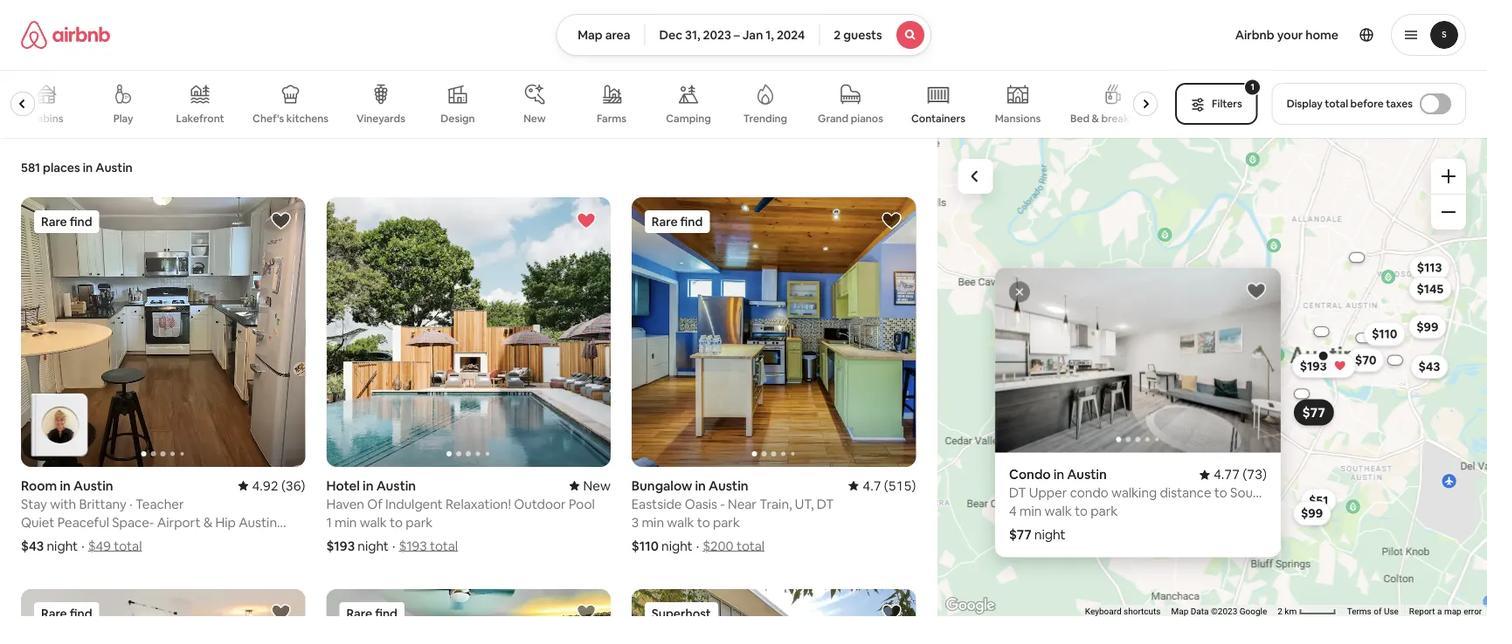 Task type: describe. For each thing, give the bounding box(es) containing it.
keyboard shortcuts button
[[1085, 606, 1161, 618]]

1,
[[766, 27, 774, 43]]

zoom out image
[[1442, 205, 1456, 219]]

walk inside the hotel in austin haven of indulgent relaxation! outdoor pool 1 min walk to park $193 night · $193 total
[[360, 515, 387, 532]]

2 for 2 guests
[[834, 27, 841, 43]]

mansions
[[995, 112, 1041, 125]]

4.7
[[863, 478, 882, 495]]

4.77
[[1214, 467, 1240, 484]]

4 min walk to park $77 night
[[1009, 503, 1118, 544]]

remove from wishlist: hotel in austin image
[[576, 211, 597, 232]]

4.92 (36)
[[252, 478, 305, 495]]

km
[[1285, 607, 1297, 618]]

airbnb your home link
[[1225, 17, 1350, 53]]

condo
[[1009, 467, 1051, 484]]

containers
[[912, 112, 966, 125]]

min inside the hotel in austin haven of indulgent relaxation! outdoor pool 1 min walk to park $193 night · $193 total
[[335, 515, 357, 532]]

your
[[1278, 27, 1303, 43]]

park inside bungalow in austin eastside oasis - near train, ut, dt 3 min walk to park $110 night · $200 total
[[713, 515, 740, 532]]

$51 button
[[1301, 489, 1337, 513]]

close image
[[1014, 287, 1025, 298]]

filters button
[[1176, 83, 1258, 125]]

min inside bungalow in austin eastside oasis - near train, ut, dt 3 min walk to park $110 night · $200 total
[[642, 515, 664, 532]]

eastside
[[632, 496, 682, 513]]

terms
[[1347, 607, 1372, 618]]

area
[[605, 27, 631, 43]]

$145 button
[[1409, 277, 1452, 301]]

night inside bungalow in austin eastside oasis - near train, ut, dt 3 min walk to park $110 night · $200 total
[[662, 538, 693, 555]]

filters
[[1212, 97, 1243, 111]]

$193 inside button
[[1300, 359, 1327, 374]]

google image
[[942, 595, 999, 618]]

2 guests
[[834, 27, 883, 43]]

indulgent
[[386, 496, 443, 513]]

(36)
[[281, 478, 305, 495]]

add to wishlist: guesthouse in austin image
[[881, 603, 902, 618]]

$193 button
[[1292, 354, 1356, 379]]

of
[[1374, 607, 1382, 618]]

dec 31, 2023 – jan 1, 2024
[[660, 27, 805, 43]]

· inside bungalow in austin eastside oasis - near train, ut, dt 3 min walk to park $110 night · $200 total
[[696, 538, 699, 555]]

(515)
[[884, 478, 916, 495]]

group containing cabins
[[0, 70, 1165, 138]]

add to wishlist: home in austin image
[[270, 603, 291, 618]]

farms
[[597, 112, 627, 125]]

austin for train,
[[709, 478, 749, 495]]

$77 inside button
[[1303, 405, 1325, 422]]

2 guests button
[[819, 14, 932, 56]]

$139
[[1063, 413, 1090, 429]]

walk inside bungalow in austin eastside oasis - near train, ut, dt 3 min walk to park $110 night · $200 total
[[667, 515, 694, 532]]

google
[[1240, 607, 1267, 618]]

581
[[21, 160, 40, 176]]

2 for 2 km
[[1278, 607, 1283, 618]]

&
[[1092, 112, 1100, 125]]

zoom in image
[[1442, 170, 1456, 184]]

airbnb
[[1236, 27, 1275, 43]]

· left $49
[[81, 538, 84, 555]]

vineyards
[[357, 112, 406, 125]]

places
[[43, 160, 80, 176]]

train,
[[760, 496, 792, 513]]

map data ©2023 google
[[1171, 607, 1267, 618]]

$113
[[1417, 260, 1442, 276]]

$139 button
[[1055, 409, 1098, 433]]

oasis
[[685, 496, 718, 513]]

trending
[[744, 112, 788, 125]]

map
[[1445, 607, 1462, 618]]

$43 button
[[1411, 355, 1448, 379]]

condo in austin
[[1009, 467, 1107, 484]]

map area
[[578, 27, 631, 43]]

hotel
[[326, 478, 360, 495]]

4
[[1009, 503, 1017, 521]]

austin for outdoor
[[376, 478, 416, 495]]

error
[[1464, 607, 1482, 618]]

in for hotel in austin
[[363, 478, 374, 495]]

dec
[[660, 27, 683, 43]]

home
[[1306, 27, 1339, 43]]

total inside bungalow in austin eastside oasis - near train, ut, dt 3 min walk to park $110 night · $200 total
[[737, 538, 765, 555]]

to inside bungalow in austin eastside oasis - near train, ut, dt 3 min walk to park $110 night · $200 total
[[697, 515, 710, 532]]

3
[[632, 515, 639, 532]]

before
[[1351, 97, 1384, 111]]

lakefront
[[176, 112, 224, 125]]

4.77 out of 5 average rating,  73 reviews image
[[1200, 467, 1267, 484]]

ut,
[[795, 496, 814, 513]]

add to wishlist: apartment in austin image
[[576, 603, 597, 618]]

terms of use link
[[1347, 607, 1399, 618]]

bungalow
[[632, 478, 693, 495]]

1 horizontal spatial $99 button
[[1409, 315, 1447, 339]]

map for map data ©2023 google
[[1171, 607, 1189, 618]]

guests
[[844, 27, 883, 43]]

2 km button
[[1273, 606, 1342, 618]]

$77 inside "4 min walk to park $77 night"
[[1009, 527, 1032, 544]]

report
[[1410, 607, 1435, 618]]

taxes
[[1386, 97, 1413, 111]]

near
[[728, 496, 757, 513]]

shortcuts
[[1124, 607, 1161, 618]]

cabins
[[29, 112, 63, 125]]

profile element
[[953, 0, 1467, 70]]

pianos
[[851, 112, 884, 125]]

$43 for $43 night · $49 total
[[21, 538, 44, 555]]

(73)
[[1243, 467, 1267, 484]]

night left $49
[[47, 538, 78, 555]]

bungalow in austin eastside oasis - near train, ut, dt 3 min walk to park $110 night · $200 total
[[632, 478, 834, 555]]



Task type: vqa. For each thing, say whether or not it's contained in the screenshot.
Close icon
yes



Task type: locate. For each thing, give the bounding box(es) containing it.
2 horizontal spatial min
[[1020, 503, 1042, 521]]

night down condo in austin
[[1034, 527, 1066, 544]]

room
[[21, 478, 57, 495]]

$70 button
[[1347, 348, 1385, 373]]

map inside button
[[578, 27, 603, 43]]

4.7 out of 5 average rating,  515 reviews image
[[849, 478, 916, 495]]

walk down of
[[360, 515, 387, 532]]

keyboard
[[1085, 607, 1122, 618]]

2 inside button
[[834, 27, 841, 43]]

in inside bungalow in austin eastside oasis - near train, ut, dt 3 min walk to park $110 night · $200 total
[[695, 478, 706, 495]]

1 horizontal spatial walk
[[667, 515, 694, 532]]

austin up -
[[709, 478, 749, 495]]

1 vertical spatial $43
[[21, 538, 44, 555]]

1 vertical spatial $99 button
[[1293, 502, 1331, 526]]

in right condo
[[1054, 467, 1064, 484]]

4.92 out of 5 average rating,  36 reviews image
[[238, 478, 305, 495]]

map for map area
[[578, 27, 603, 43]]

1 horizontal spatial park
[[713, 515, 740, 532]]

map left data
[[1171, 607, 1189, 618]]

-
[[720, 496, 725, 513]]

· inside room in austin stay with brittany · teacher
[[129, 496, 133, 513]]

in inside room in austin stay with brittany · teacher
[[60, 478, 71, 495]]

park down condo in austin
[[1091, 503, 1118, 521]]

jan
[[743, 27, 763, 43]]

1 horizontal spatial $99
[[1417, 319, 1439, 335]]

$43 night · $49 total
[[21, 538, 142, 555]]

walk down oasis
[[667, 515, 694, 532]]

austin up "4 min walk to park $77 night"
[[1067, 467, 1107, 484]]

$193 down haven
[[326, 538, 355, 555]]

pool
[[569, 496, 595, 513]]

keyboard shortcuts
[[1085, 607, 1161, 618]]

0 horizontal spatial walk
[[360, 515, 387, 532]]

0 horizontal spatial $99
[[1301, 506, 1323, 522]]

night
[[1034, 527, 1066, 544], [47, 538, 78, 555], [358, 538, 389, 555], [662, 538, 693, 555]]

$43 down stay
[[21, 538, 44, 555]]

$110 button
[[1364, 322, 1406, 347]]

©2023
[[1211, 607, 1238, 618]]

design
[[441, 112, 475, 125]]

2 left km
[[1278, 607, 1283, 618]]

night down of
[[358, 538, 389, 555]]

austin inside the hotel in austin haven of indulgent relaxation! outdoor pool 1 min walk to park $193 night · $193 total
[[376, 478, 416, 495]]

walk
[[1045, 503, 1072, 521], [360, 515, 387, 532], [667, 515, 694, 532]]

$77 button
[[1294, 400, 1334, 426]]

hotel in austin haven of indulgent relaxation! outdoor pool 1 min walk to park $193 night · $193 total
[[326, 478, 595, 555]]

$77 down 4
[[1009, 527, 1032, 544]]

google map
showing 34 stays. including 2 saved stays. region
[[937, 138, 1488, 618]]

0 vertical spatial $77
[[1303, 405, 1325, 422]]

total inside button
[[1325, 97, 1349, 111]]

min right 4
[[1020, 503, 1042, 521]]

camping
[[666, 112, 711, 125]]

dt
[[817, 496, 834, 513]]

31,
[[685, 27, 701, 43]]

0 horizontal spatial min
[[335, 515, 357, 532]]

to down condo in austin
[[1075, 503, 1088, 521]]

park down -
[[713, 515, 740, 532]]

1 horizontal spatial min
[[642, 515, 664, 532]]

map left area
[[578, 27, 603, 43]]

use
[[1384, 607, 1399, 618]]

park
[[1091, 503, 1118, 521], [406, 515, 433, 532], [713, 515, 740, 532]]

austin inside google map
showing 34 stays. including 2 saved stays. region
[[1067, 467, 1107, 484]]

add to wishlist: room in austin image
[[270, 211, 291, 232]]

airbnb your home
[[1236, 27, 1339, 43]]

4.77 (73)
[[1214, 467, 1267, 484]]

2 km
[[1278, 607, 1299, 618]]

1 horizontal spatial $193
[[399, 538, 427, 555]]

581 places in austin
[[21, 160, 133, 176]]

0 horizontal spatial to
[[390, 515, 403, 532]]

1 horizontal spatial 2
[[1278, 607, 1283, 618]]

$193
[[1300, 359, 1327, 374], [326, 538, 355, 555], [399, 538, 427, 555]]

0 horizontal spatial $43
[[21, 538, 44, 555]]

2 horizontal spatial walk
[[1045, 503, 1072, 521]]

night left $200 at the bottom
[[662, 538, 693, 555]]

· inside the hotel in austin haven of indulgent relaxation! outdoor pool 1 min walk to park $193 night · $193 total
[[392, 538, 395, 555]]

1 horizontal spatial to
[[697, 515, 710, 532]]

in up with
[[60, 478, 71, 495]]

1 down haven
[[326, 515, 332, 532]]

park inside "4 min walk to park $77 night"
[[1091, 503, 1118, 521]]

1 vertical spatial new
[[584, 478, 611, 495]]

· left the $193 total button
[[392, 538, 395, 555]]

group
[[0, 70, 1165, 138], [21, 198, 305, 468], [326, 198, 611, 468], [632, 198, 916, 468], [995, 268, 1488, 453], [21, 590, 305, 618], [326, 590, 611, 618], [632, 590, 916, 618]]

display total before taxes button
[[1272, 83, 1467, 125]]

1 vertical spatial map
[[1171, 607, 1189, 618]]

$193 total button
[[399, 538, 458, 555]]

$110 up $70 button
[[1372, 327, 1398, 342]]

austin up indulgent
[[376, 478, 416, 495]]

park inside the hotel in austin haven of indulgent relaxation! outdoor pool 1 min walk to park $193 night · $193 total
[[406, 515, 433, 532]]

min down haven
[[335, 515, 357, 532]]

to down oasis
[[697, 515, 710, 532]]

park down indulgent
[[406, 515, 433, 532]]

min inside "4 min walk to park $77 night"
[[1020, 503, 1042, 521]]

map area button
[[556, 14, 646, 56]]

none search field containing map area
[[556, 14, 932, 56]]

1 vertical spatial $99
[[1301, 506, 1323, 522]]

0 vertical spatial $99 button
[[1409, 315, 1447, 339]]

$113 button
[[1409, 256, 1450, 280]]

in for room in austin
[[60, 478, 71, 495]]

to inside the hotel in austin haven of indulgent relaxation! outdoor pool 1 min walk to park $193 night · $193 total
[[390, 515, 403, 532]]

$200
[[703, 538, 734, 555]]

1 horizontal spatial map
[[1171, 607, 1189, 618]]

total inside the hotel in austin haven of indulgent relaxation! outdoor pool 1 min walk to park $193 night · $193 total
[[430, 538, 458, 555]]

1 inside the hotel in austin haven of indulgent relaxation! outdoor pool 1 min walk to park $193 night · $193 total
[[326, 515, 332, 532]]

austin up brittany
[[73, 478, 113, 495]]

with
[[50, 496, 76, 513]]

· left $200 at the bottom
[[696, 538, 699, 555]]

$99 button
[[1409, 315, 1447, 339], [1293, 502, 1331, 526]]

to inside "4 min walk to park $77 night"
[[1075, 503, 1088, 521]]

austin inside bungalow in austin eastside oasis - near train, ut, dt 3 min walk to park $110 night · $200 total
[[709, 478, 749, 495]]

group inside google map
showing 34 stays. including 2 saved stays. region
[[995, 268, 1488, 453]]

0 horizontal spatial $77
[[1009, 527, 1032, 544]]

night inside the hotel in austin haven of indulgent relaxation! outdoor pool 1 min walk to park $193 night · $193 total
[[358, 538, 389, 555]]

0 horizontal spatial new
[[524, 112, 546, 125]]

austin for teacher
[[73, 478, 113, 495]]

$200 total button
[[703, 538, 765, 555]]

0 vertical spatial 2
[[834, 27, 841, 43]]

None search field
[[556, 14, 932, 56]]

1 horizontal spatial $43
[[1419, 359, 1440, 375]]

$193 up $77 button
[[1300, 359, 1327, 374]]

total right $49
[[114, 538, 142, 555]]

1 vertical spatial 1
[[326, 515, 332, 532]]

$110
[[1372, 327, 1398, 342], [632, 538, 659, 555]]

brittany
[[79, 496, 127, 513]]

add to wishlist image
[[1246, 281, 1267, 302]]

stay
[[21, 496, 47, 513]]

$43 inside button
[[1419, 359, 1440, 375]]

add to wishlist: bungalow in austin image
[[881, 211, 902, 232]]

1 horizontal spatial $110
[[1372, 327, 1398, 342]]

austin inside room in austin stay with brittany · teacher
[[73, 478, 113, 495]]

chef's
[[253, 112, 284, 125]]

in up of
[[363, 478, 374, 495]]

$145
[[1417, 281, 1444, 297]]

$110 inside bungalow in austin eastside oasis - near train, ut, dt 3 min walk to park $110 night · $200 total
[[632, 538, 659, 555]]

min right 3
[[642, 515, 664, 532]]

4.7 (515)
[[863, 478, 916, 495]]

total left before
[[1325, 97, 1349, 111]]

new place to stay image
[[570, 478, 611, 495]]

teacher
[[135, 496, 184, 513]]

0 horizontal spatial $193
[[326, 538, 355, 555]]

total down indulgent
[[430, 538, 458, 555]]

2 horizontal spatial $193
[[1300, 359, 1327, 374]]

$43
[[1419, 359, 1440, 375], [21, 538, 44, 555]]

0 vertical spatial 1
[[1251, 81, 1255, 93]]

1 horizontal spatial new
[[584, 478, 611, 495]]

0 vertical spatial map
[[578, 27, 603, 43]]

bed
[[1071, 112, 1090, 125]]

1 horizontal spatial $77
[[1303, 405, 1325, 422]]

room in austin stay with brittany · teacher
[[21, 478, 184, 513]]

1 vertical spatial $110
[[632, 538, 659, 555]]

0 horizontal spatial park
[[406, 515, 433, 532]]

new up pool
[[584, 478, 611, 495]]

0 vertical spatial $43
[[1419, 359, 1440, 375]]

0 horizontal spatial 1
[[326, 515, 332, 532]]

in up oasis
[[695, 478, 706, 495]]

walk down condo in austin
[[1045, 503, 1072, 521]]

grand pianos
[[818, 112, 884, 125]]

min
[[1020, 503, 1042, 521], [335, 515, 357, 532], [642, 515, 664, 532]]

haven
[[326, 496, 364, 513]]

0 horizontal spatial $110
[[632, 538, 659, 555]]

$43 right $70
[[1419, 359, 1440, 375]]

0 horizontal spatial $99 button
[[1293, 502, 1331, 526]]

2 horizontal spatial park
[[1091, 503, 1118, 521]]

kitchens
[[287, 112, 329, 125]]

4.92
[[252, 478, 278, 495]]

$110 down 3
[[632, 538, 659, 555]]

relaxation!
[[446, 496, 511, 513]]

walk inside "4 min walk to park $77 night"
[[1045, 503, 1072, 521]]

new
[[524, 112, 546, 125], [584, 478, 611, 495]]

0 vertical spatial $99
[[1417, 319, 1439, 335]]

$77
[[1303, 405, 1325, 422], [1009, 527, 1032, 544]]

in for bungalow in austin
[[695, 478, 706, 495]]

report a map error
[[1410, 607, 1482, 618]]

$77 down $193 button
[[1303, 405, 1325, 422]]

in inside the hotel in austin haven of indulgent relaxation! outdoor pool 1 min walk to park $193 night · $193 total
[[363, 478, 374, 495]]

a
[[1438, 607, 1442, 618]]

2024
[[777, 27, 805, 43]]

1 vertical spatial $77
[[1009, 527, 1032, 544]]

0 horizontal spatial 2
[[834, 27, 841, 43]]

display
[[1287, 97, 1323, 111]]

0 vertical spatial new
[[524, 112, 546, 125]]

new left farms
[[524, 112, 546, 125]]

· right brittany
[[129, 496, 133, 513]]

2
[[834, 27, 841, 43], [1278, 607, 1283, 618]]

in inside region
[[1054, 467, 1064, 484]]

total right $200 at the bottom
[[737, 538, 765, 555]]

$110 inside button
[[1372, 327, 1398, 342]]

report a map error link
[[1410, 607, 1482, 618]]

grand
[[818, 112, 849, 125]]

to down indulgent
[[390, 515, 403, 532]]

2 left guests
[[834, 27, 841, 43]]

in right places on the top of page
[[83, 160, 93, 176]]

2 horizontal spatial to
[[1075, 503, 1088, 521]]

1 horizontal spatial 1
[[1251, 81, 1255, 93]]

$193 down indulgent
[[399, 538, 427, 555]]

terms of use
[[1347, 607, 1399, 618]]

0 vertical spatial $110
[[1372, 327, 1398, 342]]

1 vertical spatial 2
[[1278, 607, 1283, 618]]

chef's kitchens
[[253, 112, 329, 125]]

2023
[[703, 27, 731, 43]]

display total before taxes
[[1287, 97, 1413, 111]]

$51
[[1309, 493, 1329, 509]]

total
[[1325, 97, 1349, 111], [114, 538, 142, 555], [430, 538, 458, 555], [737, 538, 765, 555]]

night inside "4 min walk to park $77 night"
[[1034, 527, 1066, 544]]

$43 for $43
[[1419, 359, 1440, 375]]

2 inside "button"
[[1278, 607, 1283, 618]]

1 down airbnb
[[1251, 81, 1255, 93]]

austin down play
[[96, 160, 133, 176]]

dec 31, 2023 – jan 1, 2024 button
[[645, 14, 820, 56]]

0 horizontal spatial map
[[578, 27, 603, 43]]

–
[[734, 27, 740, 43]]



